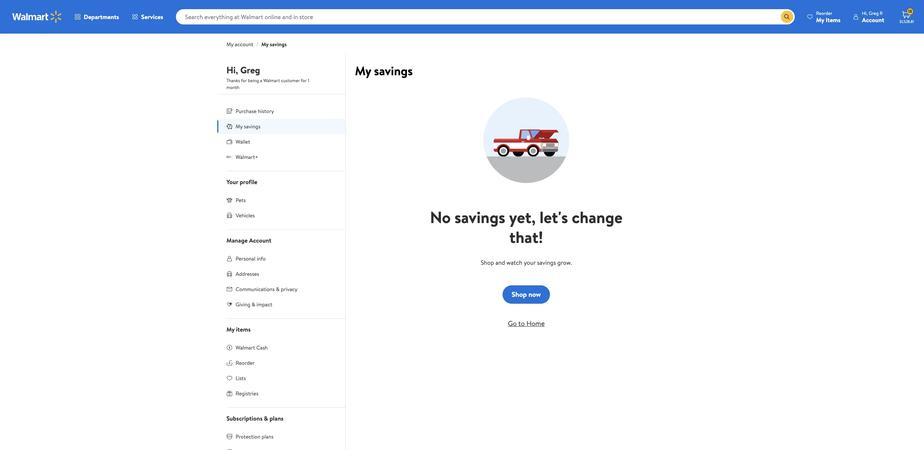Task type: vqa. For each thing, say whether or not it's contained in the screenshot.
have
no



Task type: locate. For each thing, give the bounding box(es) containing it.
0 horizontal spatial shop
[[481, 259, 495, 267]]

walmart+ link
[[217, 150, 346, 165]]

shop
[[481, 259, 495, 267], [512, 290, 527, 300]]

$1,528.81
[[900, 19, 915, 24]]

purchase
[[236, 108, 257, 115]]

protection plans
[[236, 434, 274, 441]]

r
[[881, 10, 884, 16]]

icon image for my savings
[[227, 124, 233, 130]]

1 horizontal spatial reorder
[[817, 10, 833, 16]]

my
[[817, 16, 825, 24], [227, 41, 234, 48], [262, 41, 269, 48], [355, 63, 372, 79], [236, 123, 243, 131], [227, 326, 235, 334]]

my savings link
[[262, 41, 287, 48], [217, 119, 346, 134]]

walmart cash
[[236, 345, 268, 352]]

0 vertical spatial walmart
[[264, 77, 280, 84]]

my savings
[[355, 63, 413, 79], [236, 123, 261, 131]]

shop left and
[[481, 259, 495, 267]]

1 vertical spatial shop
[[512, 290, 527, 300]]

addresses link
[[217, 267, 346, 282]]

0 horizontal spatial &
[[252, 301, 255, 309]]

no savings yet, let's change that!
[[430, 207, 623, 249]]

0 vertical spatial account
[[863, 16, 885, 24]]

1 icon image from the top
[[227, 124, 233, 130]]

greg left the r
[[870, 10, 879, 16]]

& right giving
[[252, 301, 255, 309]]

1 horizontal spatial shop
[[512, 290, 527, 300]]

for left 1
[[301, 77, 307, 84]]

shop left now
[[512, 290, 527, 300]]

0 vertical spatial plans
[[270, 415, 284, 423]]

shop for shop now
[[512, 290, 527, 300]]

yet,
[[510, 207, 536, 229]]

1 horizontal spatial walmart
[[264, 77, 280, 84]]

2 icon image from the top
[[227, 154, 233, 160]]

Walmart Site-Wide search field
[[176, 9, 795, 25]]

shop for shop and watch your savings grow.
[[481, 259, 495, 267]]

0 vertical spatial greg
[[870, 10, 879, 16]]

info
[[257, 255, 266, 263]]

0 horizontal spatial hi,
[[227, 64, 238, 77]]

icon image inside pets link
[[227, 197, 233, 204]]

icon image
[[227, 124, 233, 130], [227, 154, 233, 160], [227, 197, 233, 204]]

1 vertical spatial &
[[252, 301, 255, 309]]

1 vertical spatial icon image
[[227, 154, 233, 160]]

items
[[236, 326, 251, 334]]

2 horizontal spatial &
[[276, 286, 280, 294]]

&
[[276, 286, 280, 294], [252, 301, 255, 309], [264, 415, 268, 423]]

shop now button
[[503, 286, 551, 305]]

1 vertical spatial account
[[249, 237, 272, 245]]

1 vertical spatial walmart
[[236, 345, 255, 352]]

vehicles link
[[217, 208, 346, 224]]

giving & impact
[[236, 301, 273, 309]]

2 vertical spatial &
[[264, 415, 268, 423]]

1 horizontal spatial for
[[301, 77, 307, 84]]

reorder
[[817, 10, 833, 16], [236, 360, 255, 368]]

home
[[527, 319, 545, 329]]

0 vertical spatial shop
[[481, 259, 495, 267]]

communications
[[236, 286, 275, 294]]

& inside 'link'
[[252, 301, 255, 309]]

greg for for
[[240, 64, 260, 77]]

registries link
[[217, 387, 346, 402]]

reorder inside reorder my items
[[817, 10, 833, 16]]

go to home button
[[499, 315, 554, 334]]

addresses
[[236, 271, 259, 278]]

hi,
[[863, 10, 868, 16], [227, 64, 238, 77]]

18
[[909, 8, 913, 15]]

& for giving
[[252, 301, 255, 309]]

0 horizontal spatial greg
[[240, 64, 260, 77]]

walmart+
[[236, 154, 259, 161]]

my savings link down history
[[217, 119, 346, 134]]

protection plans link
[[217, 430, 346, 445]]

1 vertical spatial reorder
[[236, 360, 255, 368]]

0 horizontal spatial for
[[241, 77, 247, 84]]

reorder up lists
[[236, 360, 255, 368]]

departments button
[[68, 8, 126, 26]]

3 icon image from the top
[[227, 197, 233, 204]]

walmart cash link
[[217, 341, 346, 356]]

1 vertical spatial my savings
[[236, 123, 261, 131]]

hi, greg thanks for being a walmart customer for 1 month
[[227, 64, 310, 91]]

greg inside 'hi, greg thanks for being a walmart customer for 1 month'
[[240, 64, 260, 77]]

reorder for reorder my items
[[817, 10, 833, 16]]

1 vertical spatial greg
[[240, 64, 260, 77]]

giving
[[236, 301, 251, 309]]

hi, up thanks
[[227, 64, 238, 77]]

account up info
[[249, 237, 272, 245]]

1
[[308, 77, 310, 84]]

protection
[[236, 434, 261, 441]]

walmart
[[264, 77, 280, 84], [236, 345, 255, 352]]

1 horizontal spatial &
[[264, 415, 268, 423]]

thanks
[[227, 77, 240, 84]]

& right subscriptions on the bottom
[[264, 415, 268, 423]]

account left $1,528.81
[[863, 16, 885, 24]]

plans
[[270, 415, 284, 423], [262, 434, 274, 441]]

1 horizontal spatial account
[[863, 16, 885, 24]]

1 horizontal spatial hi,
[[863, 10, 868, 16]]

0 vertical spatial reorder
[[817, 10, 833, 16]]

& for subscriptions
[[264, 415, 268, 423]]

items
[[827, 16, 841, 24]]

0 vertical spatial hi,
[[863, 10, 868, 16]]

shop and watch your savings grow.
[[481, 259, 572, 267]]

month
[[227, 84, 240, 91]]

0 horizontal spatial walmart
[[236, 345, 255, 352]]

walmart left cash in the bottom of the page
[[236, 345, 255, 352]]

icon image inside walmart+ link
[[227, 154, 233, 160]]

account
[[235, 41, 254, 48]]

& for communications
[[276, 286, 280, 294]]

pets
[[236, 197, 246, 204]]

0 vertical spatial icon image
[[227, 124, 233, 130]]

go to home
[[508, 319, 545, 329]]

plans up 'protection plans' link
[[270, 415, 284, 423]]

shop inside button
[[512, 290, 527, 300]]

walmart right 'a'
[[264, 77, 280, 84]]

my savings link right /
[[262, 41, 287, 48]]

services button
[[126, 8, 170, 26]]

0 vertical spatial &
[[276, 286, 280, 294]]

1 vertical spatial my savings link
[[217, 119, 346, 134]]

& left privacy
[[276, 286, 280, 294]]

for left being
[[241, 77, 247, 84]]

my account / my savings
[[227, 41, 287, 48]]

greg up being
[[240, 64, 260, 77]]

hi, left the r
[[863, 10, 868, 16]]

plans right protection
[[262, 434, 274, 441]]

1 horizontal spatial my savings
[[355, 63, 413, 79]]

impact
[[257, 301, 273, 309]]

1 vertical spatial hi,
[[227, 64, 238, 77]]

2 vertical spatial icon image
[[227, 197, 233, 204]]

reorder right search icon
[[817, 10, 833, 16]]

0 horizontal spatial reorder
[[236, 360, 255, 368]]

0 horizontal spatial account
[[249, 237, 272, 245]]

and
[[496, 259, 506, 267]]

greg for account
[[870, 10, 879, 16]]

1 horizontal spatial greg
[[870, 10, 879, 16]]

0 vertical spatial my savings link
[[262, 41, 287, 48]]

for
[[241, 77, 247, 84], [301, 77, 307, 84]]

icon image for pets
[[227, 197, 233, 204]]

savings
[[270, 41, 287, 48], [374, 63, 413, 79], [244, 123, 261, 131], [455, 207, 506, 229], [538, 259, 556, 267]]

greg inside the hi, greg r account
[[870, 10, 879, 16]]

account
[[863, 16, 885, 24], [249, 237, 272, 245]]

hi, inside the hi, greg r account
[[863, 10, 868, 16]]

greg
[[870, 10, 879, 16], [240, 64, 260, 77]]

hi, inside 'hi, greg thanks for being a walmart customer for 1 month'
[[227, 64, 238, 77]]

grow.
[[558, 259, 572, 267]]

giving & impact link
[[217, 297, 346, 313]]

subscriptions
[[227, 415, 263, 423]]



Task type: describe. For each thing, give the bounding box(es) containing it.
wallet
[[236, 138, 250, 146]]

profile
[[240, 178, 258, 186]]

hi, for thanks for being a walmart customer for 1 month
[[227, 64, 238, 77]]

personal
[[236, 255, 256, 263]]

customer
[[281, 77, 300, 84]]

wallet link
[[217, 134, 346, 150]]

2 for from the left
[[301, 77, 307, 84]]

watch
[[507, 259, 523, 267]]

privacy
[[281, 286, 298, 294]]

hi, greg r account
[[863, 10, 885, 24]]

Search search field
[[176, 9, 795, 25]]

my account link
[[227, 41, 254, 48]]

communications & privacy
[[236, 286, 298, 294]]

lists link
[[217, 371, 346, 387]]

change
[[572, 207, 623, 229]]

services
[[141, 13, 163, 21]]

subscriptions & plans
[[227, 415, 284, 423]]

your profile
[[227, 178, 258, 186]]

shop now
[[512, 290, 541, 300]]

being
[[248, 77, 259, 84]]

a
[[260, 77, 262, 84]]

go
[[508, 319, 517, 329]]

now
[[529, 290, 541, 300]]

to
[[519, 319, 525, 329]]

vehicles
[[236, 212, 255, 220]]

purchase history
[[236, 108, 274, 115]]

search icon image
[[785, 14, 791, 20]]

manage
[[227, 237, 248, 245]]

no
[[430, 207, 451, 229]]

lists
[[236, 375, 246, 383]]

departments
[[84, 13, 119, 21]]

my inside reorder my items
[[817, 16, 825, 24]]

walmart image
[[12, 11, 62, 23]]

that!
[[510, 226, 544, 249]]

clear search field text image
[[773, 14, 779, 20]]

registries
[[236, 391, 259, 398]]

manage account
[[227, 237, 272, 245]]

0 vertical spatial my savings
[[355, 63, 413, 79]]

reorder my items
[[817, 10, 841, 24]]

your
[[524, 259, 536, 267]]

history
[[258, 108, 274, 115]]

purchase history link
[[217, 104, 346, 119]]

/
[[257, 41, 259, 48]]

0 horizontal spatial my savings
[[236, 123, 261, 131]]

communications & privacy link
[[217, 282, 346, 297]]

hi, greg link
[[227, 64, 260, 80]]

walmart inside 'hi, greg thanks for being a walmart customer for 1 month'
[[264, 77, 280, 84]]

let's
[[540, 207, 569, 229]]

icon image for walmart+
[[227, 154, 233, 160]]

1 for from the left
[[241, 77, 247, 84]]

savings inside no savings yet, let's change that!
[[455, 207, 506, 229]]

hi, for account
[[863, 10, 868, 16]]

pets link
[[217, 193, 346, 208]]

1 vertical spatial plans
[[262, 434, 274, 441]]

cash
[[257, 345, 268, 352]]

personal info link
[[217, 252, 346, 267]]

your
[[227, 178, 238, 186]]

reorder link
[[217, 356, 346, 371]]

my items
[[227, 326, 251, 334]]

personal info
[[236, 255, 266, 263]]

reorder for reorder
[[236, 360, 255, 368]]



